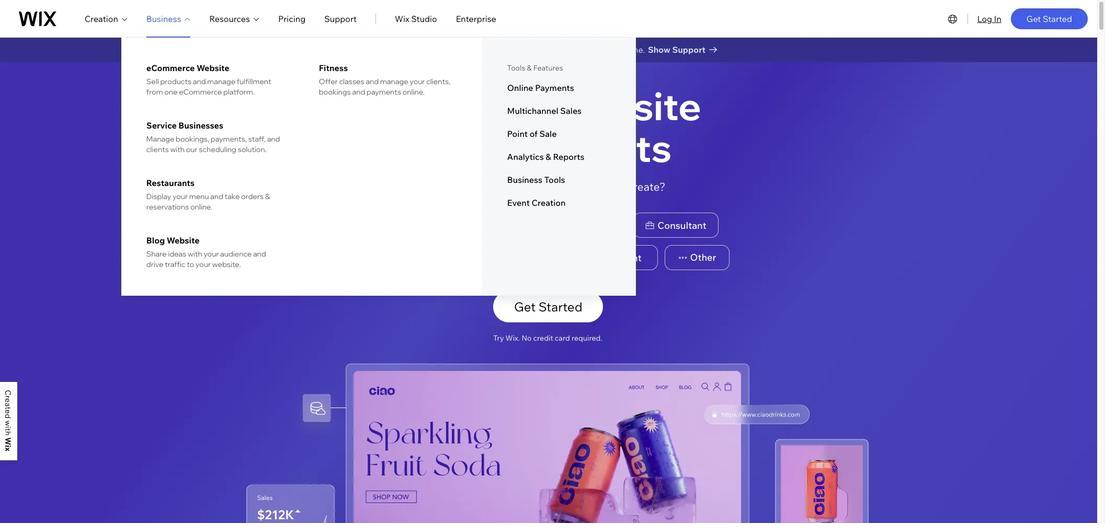Task type: describe. For each thing, give the bounding box(es) containing it.
an
[[431, 44, 441, 55]]

enterprise link
[[456, 12, 497, 25]]

manage inside the 'fitness offer classes and manage your clients, bookings and payments online.'
[[380, 77, 409, 86]]

to inside blog website share ideas with your audience and drive traffic to your website.
[[187, 260, 194, 270]]

menu
[[189, 192, 209, 201]]

fitness link
[[319, 63, 457, 73]]

0 horizontal spatial website
[[498, 180, 538, 194]]

one
[[164, 87, 178, 97]]

business for business tools
[[508, 175, 543, 185]]

log in link
[[978, 12, 1002, 25]]

would
[[540, 180, 571, 194]]

with inside blog website share ideas with your audience and drive traffic to your website.
[[188, 250, 202, 259]]

enterprise
[[456, 13, 497, 24]]

create a website without limits
[[395, 82, 702, 171]]

0 vertical spatial of
[[604, 44, 612, 55]]

website inside create a website without limits
[[556, 82, 702, 130]]

try wix. no credit card required.
[[494, 334, 603, 343]]

share
[[146, 250, 167, 259]]

clients,
[[427, 77, 451, 86]]

creation button
[[85, 12, 128, 25]]

take
[[225, 192, 240, 201]]

businesses
[[179, 120, 223, 131]]

fitness
[[319, 63, 348, 73]]

with inside service businesses manage bookings, payments, staff, and clients with our scheduling solution.
[[170, 145, 185, 154]]

analytics & reports link
[[508, 152, 611, 162]]

ecommerce website link
[[146, 63, 285, 73]]

in
[[995, 13, 1002, 24]]

support link
[[325, 12, 357, 25]]

get started inside button
[[514, 299, 583, 315]]

people
[[575, 44, 602, 55]]

sales
[[561, 106, 582, 116]]

scheduling
[[199, 145, 236, 154]]

card
[[555, 334, 570, 343]]

pricing
[[278, 13, 306, 24]]

consultant button
[[634, 213, 719, 238]]

get started button
[[493, 292, 603, 323]]

service
[[146, 120, 177, 131]]

ecommerce website sell products and manage fulfillment from one ecommerce platform.
[[146, 63, 271, 97]]

you
[[574, 180, 593, 194]]

display
[[146, 192, 171, 201]]

impact
[[443, 44, 470, 55]]

point
[[508, 129, 528, 139]]

an ecommerce site for a soda company with a sales graph and mobile checkout image
[[354, 372, 742, 524]]

and inside ecommerce website sell products and manage fulfillment from one ecommerce platform.
[[193, 77, 206, 86]]

business tools link
[[508, 175, 611, 185]]

wix studio link
[[395, 12, 437, 25]]

restaurants display your menu and take orders & reservations online.
[[146, 178, 270, 212]]

studio
[[411, 13, 437, 24]]

payments
[[535, 83, 575, 93]]

products
[[160, 77, 192, 86]]

website for ecommerce website
[[197, 63, 230, 73]]

consultant
[[658, 220, 707, 232]]

log in
[[978, 13, 1002, 24]]

event creation
[[508, 198, 566, 208]]

creation inside popup button
[[85, 13, 118, 24]]

required.
[[572, 334, 603, 343]]

0 vertical spatial tools
[[508, 63, 526, 73]]

fulfillment
[[237, 77, 271, 86]]

0 vertical spatial ecommerce
[[146, 63, 195, 73]]

created with wix image
[[5, 391, 11, 452]]

wix studio
[[395, 13, 437, 24]]

ukraine.
[[613, 44, 645, 55]]

business for business
[[146, 13, 181, 24]]

create
[[395, 82, 520, 130]]

business button
[[146, 12, 191, 25]]

no
[[522, 334, 532, 343]]

1 vertical spatial support
[[673, 44, 706, 55]]

1 horizontal spatial to
[[507, 44, 515, 55]]

online payments
[[508, 83, 575, 93]]

restaurants
[[146, 178, 195, 188]]

service businesses link
[[146, 120, 285, 131]]

wix.
[[506, 334, 520, 343]]

blog
[[146, 235, 165, 246]]

and up payments
[[366, 77, 379, 86]]

and inside service businesses manage bookings, payments, staff, and clients with our scheduling solution.
[[267, 134, 280, 144]]

service businesses manage bookings, payments, staff, and clients with our scheduling solution.
[[146, 120, 280, 154]]

your left website.
[[196, 260, 211, 270]]

manage
[[146, 134, 174, 144]]

point of sale
[[508, 129, 557, 139]]

features
[[534, 63, 563, 73]]

website for blog website
[[167, 235, 200, 246]]

together
[[472, 44, 506, 55]]

sell
[[146, 77, 159, 86]]

and down classes at the top left
[[352, 87, 365, 97]]

bookings,
[[176, 134, 209, 144]]

tools & features
[[508, 63, 563, 73]]

a
[[527, 82, 549, 130]]

and inside blog website share ideas with your audience and drive traffic to your website.
[[253, 250, 266, 259]]

like
[[595, 180, 612, 194]]

1 horizontal spatial get started
[[1027, 13, 1073, 24]]

bookings
[[319, 87, 351, 97]]

your inside the 'fitness offer classes and manage your clients, bookings and payments online.'
[[410, 77, 425, 86]]

ideas
[[168, 250, 187, 259]]

payments,
[[211, 134, 247, 144]]

other
[[691, 252, 717, 264]]

online. inside the 'fitness offer classes and manage your clients, bookings and payments online.'
[[403, 87, 425, 97]]



Task type: locate. For each thing, give the bounding box(es) containing it.
event inside "business" group
[[508, 198, 530, 208]]

creation inside "business" group
[[532, 198, 566, 208]]

classes
[[339, 77, 365, 86]]

what kind of website would you like to create?
[[430, 180, 666, 194]]

2 vertical spatial with
[[188, 250, 202, 259]]

1 horizontal spatial creation
[[532, 198, 566, 208]]

multichannel
[[508, 106, 559, 116]]

0 horizontal spatial manage
[[207, 77, 236, 86]]

business inside group
[[508, 175, 543, 185]]

of right people at the right top
[[604, 44, 612, 55]]

and down ecommerce website link
[[193, 77, 206, 86]]

ecommerce down products at the left top of the page
[[179, 87, 222, 97]]

1 horizontal spatial manage
[[380, 77, 409, 86]]

website
[[197, 63, 230, 73], [167, 235, 200, 246]]

get started up try wix. no credit card required.
[[514, 299, 583, 315]]

& inside restaurants display your menu and take orders & reservations online.
[[265, 192, 270, 201]]

without
[[425, 124, 566, 171]]

1 vertical spatial website
[[498, 180, 538, 194]]

& left reports in the top of the page
[[546, 152, 552, 162]]

log
[[978, 13, 993, 24]]

manage up payments
[[380, 77, 409, 86]]

1 vertical spatial event
[[617, 252, 642, 264]]

get inside get started link
[[1027, 13, 1042, 24]]

1 vertical spatial with
[[170, 145, 185, 154]]

with
[[541, 44, 558, 55], [170, 145, 185, 154], [188, 250, 202, 259]]

your inside restaurants display your menu and take orders & reservations online.
[[173, 192, 188, 201]]

blog website share ideas with your audience and drive traffic to your website.
[[146, 235, 266, 270]]

ecommerce up products at the left top of the page
[[146, 63, 195, 73]]

2 manage from the left
[[380, 77, 409, 86]]

get up 'no'
[[514, 299, 536, 315]]

solution.
[[238, 145, 267, 154]]

0 vertical spatial event
[[508, 198, 530, 208]]

support right show
[[673, 44, 706, 55]]

show support link
[[648, 42, 727, 57]]

& for tools
[[527, 63, 532, 73]]

1 vertical spatial business
[[508, 175, 543, 185]]

orders
[[241, 192, 264, 201]]

0 horizontal spatial &
[[265, 192, 270, 201]]

from
[[146, 87, 163, 97]]

& down "stand"
[[527, 63, 532, 73]]

2 vertical spatial of
[[485, 180, 495, 194]]

0 horizontal spatial support
[[325, 13, 357, 24]]

your
[[410, 77, 425, 86], [173, 192, 188, 201], [204, 250, 219, 259], [196, 260, 211, 270]]

with left our
[[170, 145, 185, 154]]

0 vertical spatial creation
[[85, 13, 118, 24]]

and inside restaurants display your menu and take orders & reservations online.
[[210, 192, 223, 201]]

analytics
[[508, 152, 544, 162]]

2 vertical spatial &
[[265, 192, 270, 201]]

0 horizontal spatial started
[[539, 299, 583, 315]]

0 horizontal spatial tools
[[508, 63, 526, 73]]

business
[[146, 13, 181, 24], [508, 175, 543, 185]]

manage inside ecommerce website sell products and manage fulfillment from one ecommerce platform.
[[207, 77, 236, 86]]

1 horizontal spatial &
[[527, 63, 532, 73]]

online. inside restaurants display your menu and take orders & reservations online.
[[190, 203, 213, 212]]

of inside "business" group
[[530, 129, 538, 139]]

pricing link
[[278, 12, 306, 25]]

tools
[[508, 63, 526, 73], [545, 175, 566, 185]]

0 horizontal spatial get started
[[514, 299, 583, 315]]

of left sale
[[530, 129, 538, 139]]

1 horizontal spatial with
[[188, 250, 202, 259]]

online. right payments
[[403, 87, 425, 97]]

show support
[[648, 44, 706, 55]]

point of sale link
[[508, 129, 611, 139]]

with left the
[[541, 44, 558, 55]]

glass ns.png image
[[705, 406, 810, 425]]

and right audience
[[253, 250, 266, 259]]

what
[[430, 180, 458, 194]]

website inside blog website share ideas with your audience and drive traffic to your website.
[[167, 235, 200, 246]]

tools up event creation 'link'
[[545, 175, 566, 185]]

started
[[1043, 13, 1073, 24], [539, 299, 583, 315]]

started inside button
[[539, 299, 583, 315]]

audience
[[220, 250, 252, 259]]

2 horizontal spatial of
[[604, 44, 612, 55]]

1 vertical spatial &
[[546, 152, 552, 162]]

business inside popup button
[[146, 13, 181, 24]]

0 vertical spatial website
[[197, 63, 230, 73]]

reservations
[[146, 203, 189, 212]]

your down blog website link
[[204, 250, 219, 259]]

1 vertical spatial of
[[530, 129, 538, 139]]

1 horizontal spatial of
[[530, 129, 538, 139]]

event creation link
[[508, 198, 611, 208]]

1 vertical spatial get
[[514, 299, 536, 315]]

limits
[[573, 124, 672, 171]]

to left "stand"
[[507, 44, 515, 55]]

0 horizontal spatial event
[[508, 198, 530, 208]]

platform.
[[223, 87, 255, 97]]

0 vertical spatial get
[[1027, 13, 1042, 24]]

try
[[494, 334, 504, 343]]

and
[[193, 77, 206, 86], [366, 77, 379, 86], [352, 87, 365, 97], [267, 134, 280, 144], [210, 192, 223, 201], [253, 250, 266, 259]]

1 vertical spatial started
[[539, 299, 583, 315]]

get right in
[[1027, 13, 1042, 24]]

1 vertical spatial creation
[[532, 198, 566, 208]]

payments
[[367, 87, 401, 97]]

let's
[[388, 44, 406, 55]]

1 horizontal spatial support
[[673, 44, 706, 55]]

tools down let's make an impact together to stand with the people of ukraine.
[[508, 63, 526, 73]]

wix
[[395, 13, 410, 24]]

0 horizontal spatial of
[[485, 180, 495, 194]]

1 vertical spatial to
[[615, 180, 625, 194]]

multichannel sales link
[[508, 106, 611, 116]]

online payments link
[[508, 83, 611, 93]]

1 vertical spatial tools
[[545, 175, 566, 185]]

0 horizontal spatial business
[[146, 13, 181, 24]]

with right the ideas
[[188, 250, 202, 259]]

get started right in
[[1027, 13, 1073, 24]]

ecommerce
[[146, 63, 195, 73], [179, 87, 222, 97]]

get inside get started button
[[514, 299, 536, 315]]

blog website link
[[146, 235, 285, 246]]

1 horizontal spatial website
[[556, 82, 702, 130]]

event
[[508, 198, 530, 208], [617, 252, 642, 264]]

1 vertical spatial ecommerce
[[179, 87, 222, 97]]

1 horizontal spatial business
[[508, 175, 543, 185]]

and right staff, on the left of page
[[267, 134, 280, 144]]

0 vertical spatial business
[[146, 13, 181, 24]]

2 horizontal spatial &
[[546, 152, 552, 162]]

0 horizontal spatial with
[[170, 145, 185, 154]]

drive
[[146, 260, 164, 270]]

to right "like"
[[615, 180, 625, 194]]

your left "clients,"
[[410, 77, 425, 86]]

offer
[[319, 77, 338, 86]]

get started link
[[1012, 8, 1089, 29]]

website.
[[212, 260, 241, 270]]

1 horizontal spatial tools
[[545, 175, 566, 185]]

0 vertical spatial &
[[527, 63, 532, 73]]

0 vertical spatial with
[[541, 44, 558, 55]]

manage down ecommerce website link
[[207, 77, 236, 86]]

staff,
[[248, 134, 266, 144]]

&
[[527, 63, 532, 73], [546, 152, 552, 162], [265, 192, 270, 201]]

our
[[186, 145, 198, 154]]

language selector, english selected image
[[947, 12, 960, 25]]

clients
[[146, 145, 169, 154]]

reports
[[553, 152, 585, 162]]

to right the traffic
[[187, 260, 194, 270]]

of
[[604, 44, 612, 55], [530, 129, 538, 139], [485, 180, 495, 194]]

& for analytics
[[546, 152, 552, 162]]

restaurants link
[[146, 178, 285, 188]]

0 horizontal spatial creation
[[85, 13, 118, 24]]

to
[[507, 44, 515, 55], [615, 180, 625, 194], [187, 260, 194, 270]]

business group
[[121, 38, 636, 296]]

event inside button
[[617, 252, 642, 264]]

0 vertical spatial get started
[[1027, 13, 1073, 24]]

0 horizontal spatial get
[[514, 299, 536, 315]]

event button
[[588, 246, 658, 271]]

2 horizontal spatial with
[[541, 44, 558, 55]]

1 vertical spatial website
[[167, 235, 200, 246]]

0 vertical spatial started
[[1043, 13, 1073, 24]]

0 horizontal spatial to
[[187, 260, 194, 270]]

traffic
[[165, 260, 186, 270]]

the
[[560, 44, 573, 55]]

of right kind
[[485, 180, 495, 194]]

get started
[[1027, 13, 1073, 24], [514, 299, 583, 315]]

website
[[556, 82, 702, 130], [498, 180, 538, 194]]

online
[[508, 83, 534, 93]]

resources
[[209, 13, 250, 24]]

kind
[[461, 180, 483, 194]]

1 horizontal spatial started
[[1043, 13, 1073, 24]]

stand
[[517, 44, 539, 55]]

credit
[[534, 334, 554, 343]]

0 vertical spatial online.
[[403, 87, 425, 97]]

multichannel sales
[[508, 106, 582, 116]]

event for event
[[617, 252, 642, 264]]

0 vertical spatial to
[[507, 44, 515, 55]]

let's make an impact together to stand with the people of ukraine.
[[388, 44, 645, 55]]

1 manage from the left
[[207, 77, 236, 86]]

0 horizontal spatial online.
[[190, 203, 213, 212]]

0 vertical spatial website
[[556, 82, 702, 130]]

business tools
[[508, 175, 566, 185]]

show
[[648, 44, 671, 55]]

1 horizontal spatial online.
[[403, 87, 425, 97]]

website up the ideas
[[167, 235, 200, 246]]

2 vertical spatial to
[[187, 260, 194, 270]]

1 horizontal spatial get
[[1027, 13, 1042, 24]]

2 horizontal spatial to
[[615, 180, 625, 194]]

1 vertical spatial online.
[[190, 203, 213, 212]]

event for event creation
[[508, 198, 530, 208]]

& right orders
[[265, 192, 270, 201]]

support right pricing 'link'
[[325, 13, 357, 24]]

creation
[[85, 13, 118, 24], [532, 198, 566, 208]]

resources button
[[209, 12, 260, 25]]

online. down menu
[[190, 203, 213, 212]]

1 horizontal spatial event
[[617, 252, 642, 264]]

0 vertical spatial support
[[325, 13, 357, 24]]

your up reservations
[[173, 192, 188, 201]]

1 vertical spatial get started
[[514, 299, 583, 315]]

website up platform.
[[197, 63, 230, 73]]

website inside ecommerce website sell products and manage fulfillment from one ecommerce platform.
[[197, 63, 230, 73]]

and down the restaurants link
[[210, 192, 223, 201]]



Task type: vqa. For each thing, say whether or not it's contained in the screenshot.
"Kids & Babies" 'link'
no



